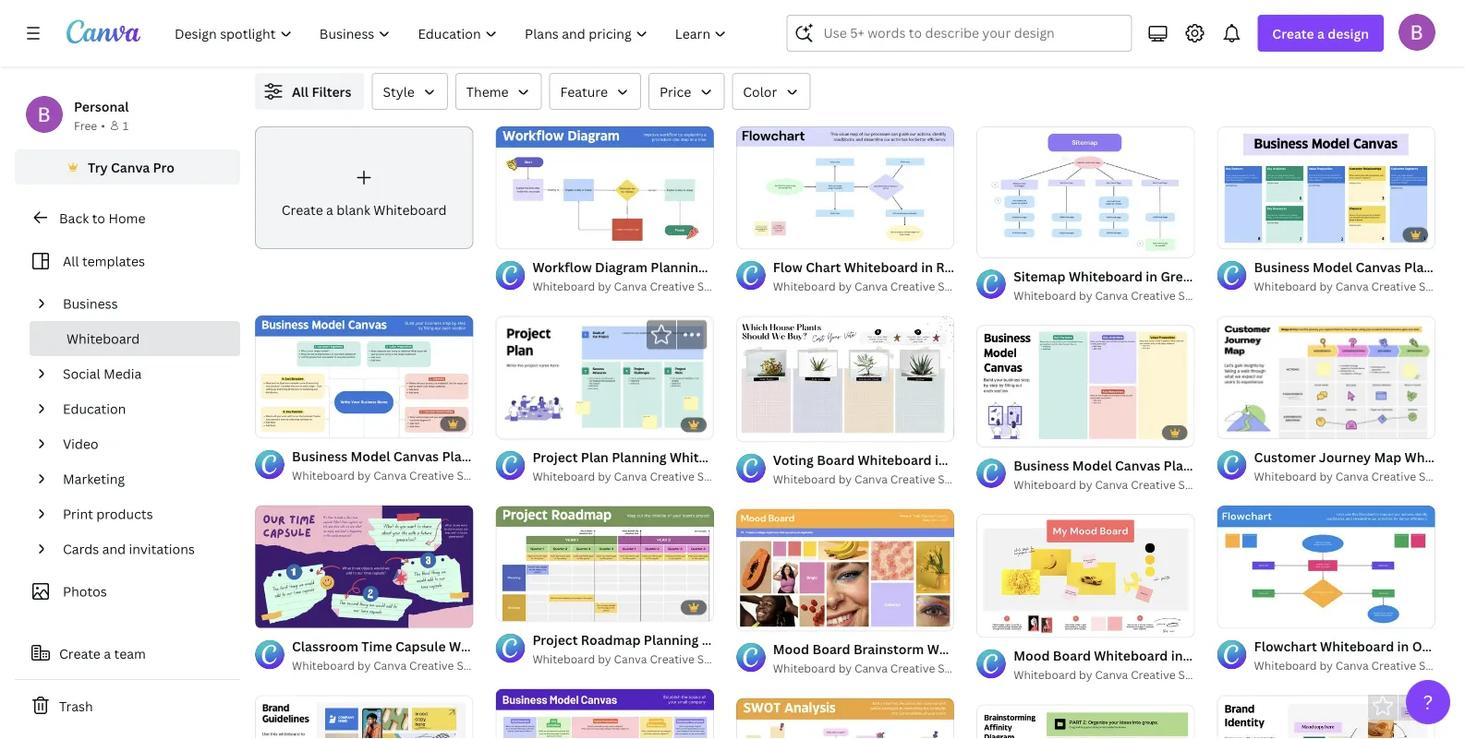 Task type: locate. For each thing, give the bounding box(es) containing it.
education link
[[55, 392, 229, 427]]

green
[[1161, 267, 1199, 285]]

whiteboard by canva creative studio
[[533, 279, 732, 294], [1254, 279, 1454, 294], [292, 468, 492, 483], [1254, 469, 1454, 484], [533, 469, 732, 484], [1014, 477, 1214, 493], [533, 652, 732, 668], [292, 659, 492, 674], [773, 662, 973, 677]]

project plan planning whiteboard in blue purple modern professional style image
[[496, 316, 714, 439]]

1
[[123, 118, 129, 133]]

whiteboard
[[374, 201, 447, 219], [844, 259, 918, 276], [1069, 267, 1143, 285], [533, 279, 595, 294], [773, 279, 836, 294], [1254, 279, 1317, 294], [1014, 288, 1076, 303], [67, 330, 140, 348], [858, 452, 932, 469], [292, 468, 355, 483], [1254, 469, 1317, 484], [533, 469, 595, 484], [773, 472, 836, 487], [1014, 477, 1076, 493], [1320, 638, 1394, 656], [1094, 648, 1168, 665], [533, 652, 595, 668], [292, 659, 355, 674], [1254, 659, 1317, 674], [773, 662, 836, 677], [1014, 668, 1076, 683]]

a
[[1317, 24, 1325, 42], [326, 201, 333, 219], [104, 645, 111, 663]]

style
[[383, 83, 415, 100], [1032, 259, 1064, 276], [1283, 267, 1315, 285], [1020, 452, 1052, 469], [1331, 648, 1363, 665]]

board
[[817, 452, 855, 469], [1053, 648, 1091, 665]]

by inside the voting board whiteboard in papercraft style whiteboard by canva creative studio
[[839, 472, 852, 487]]

board inside mood board whiteboard in red yellow brainstorm style whiteboard by canva creative studio
[[1053, 648, 1091, 665]]

try canva pro button
[[15, 150, 240, 185]]

all for all filters
[[292, 83, 309, 100]]

652
[[255, 85, 278, 102]]

652 templates
[[255, 85, 344, 102]]

cards
[[63, 541, 99, 558]]

cards and invitations
[[63, 541, 195, 558]]

color button
[[732, 73, 810, 110]]

templates
[[281, 85, 344, 102], [82, 253, 145, 270]]

0 vertical spatial create
[[1272, 24, 1314, 42]]

creative inside mood board whiteboard in red yellow brainstorm style whiteboard by canva creative studio
[[1131, 668, 1176, 683]]

red inside mood board whiteboard in red yellow brainstorm style whiteboard by canva creative studio
[[1186, 648, 1210, 665]]

None search field
[[787, 15, 1132, 52]]

in left green
[[1146, 267, 1158, 285]]

create a design button
[[1258, 15, 1384, 52]]

brainstorm
[[1257, 648, 1328, 665]]

trash link
[[15, 688, 240, 725]]

canva inside try canva pro button
[[111, 158, 150, 176]]

create inside dropdown button
[[1272, 24, 1314, 42]]

back to home
[[59, 209, 145, 227]]

a left team
[[104, 645, 111, 663]]

blue
[[963, 259, 992, 276]]

create a blank whiteboard element
[[255, 127, 473, 249]]

0 vertical spatial all
[[292, 83, 309, 100]]

mood
[[1014, 648, 1050, 665]]

1 vertical spatial templates
[[82, 253, 145, 270]]

templates down back to home at the left of the page
[[82, 253, 145, 270]]

create left 'blank'
[[282, 201, 323, 219]]

create left team
[[59, 645, 101, 663]]

0 horizontal spatial red
[[936, 259, 960, 276]]

in inside the flowchart whiteboard in orange b whiteboard by canva creative studio
[[1397, 638, 1409, 656]]

create for create a design
[[1272, 24, 1314, 42]]

print products link
[[55, 497, 229, 532]]

canva
[[111, 158, 150, 176], [614, 279, 647, 294], [855, 279, 888, 294], [1336, 279, 1369, 294], [1095, 288, 1128, 303], [373, 468, 407, 483], [1336, 469, 1369, 484], [614, 469, 647, 484], [855, 472, 888, 487], [1095, 477, 1128, 493], [614, 652, 647, 668], [373, 659, 407, 674], [1336, 659, 1369, 674], [855, 662, 888, 677], [1095, 668, 1128, 683]]

team
[[114, 645, 146, 663]]

by inside mood board whiteboard in red yellow brainstorm style whiteboard by canva creative studio
[[1079, 668, 1092, 683]]

products
[[96, 506, 153, 523]]

flow chart whiteboard in red blue basic style whiteboard by canva creative studio
[[773, 259, 1064, 294]]

by
[[598, 279, 611, 294], [839, 279, 852, 294], [1320, 279, 1333, 294], [1079, 288, 1092, 303], [357, 468, 371, 483], [1320, 469, 1333, 484], [598, 469, 611, 484], [839, 472, 852, 487], [1079, 477, 1092, 493], [598, 652, 611, 668], [357, 659, 371, 674], [1320, 659, 1333, 674], [839, 662, 852, 677], [1079, 668, 1092, 683]]

whiteboard by canva creative studio link for the business model canvas planning whiteboard in purple blue modern professional style image
[[1254, 278, 1454, 296]]

photos
[[63, 583, 107, 601]]

create left 'design'
[[1272, 24, 1314, 42]]

board right mood
[[1053, 648, 1091, 665]]

•
[[101, 118, 105, 133]]

studio inside mood board whiteboard in red yellow brainstorm style whiteboard by canva creative studio
[[1178, 668, 1214, 683]]

style inside mood board whiteboard in red yellow brainstorm style whiteboard by canva creative studio
[[1331, 648, 1363, 665]]

2 horizontal spatial create
[[1272, 24, 1314, 42]]

mood board brainstorm whiteboard in red white simple style image
[[736, 509, 955, 632]]

in left papercraft
[[935, 452, 947, 469]]

and
[[102, 541, 126, 558]]

whiteboard by canva creative studio link
[[533, 278, 732, 296], [773, 278, 973, 296], [1254, 278, 1454, 296], [1014, 286, 1214, 305], [292, 467, 492, 485], [1254, 468, 1454, 486], [533, 468, 732, 486], [773, 471, 973, 489], [1014, 476, 1214, 494], [533, 651, 732, 669], [292, 657, 492, 676], [1254, 657, 1454, 676], [773, 660, 973, 679], [1014, 667, 1214, 685]]

style right the filters
[[383, 83, 415, 100]]

style inside the voting board whiteboard in papercraft style whiteboard by canva creative studio
[[1020, 452, 1052, 469]]

1 horizontal spatial all
[[292, 83, 309, 100]]

1 horizontal spatial board
[[1053, 648, 1091, 665]]

create inside 'button'
[[59, 645, 101, 663]]

0 horizontal spatial basic
[[995, 259, 1029, 276]]

canva inside sitemap whiteboard in green purple basic style whiteboard by canva creative studio
[[1095, 288, 1128, 303]]

all templates
[[63, 253, 145, 270]]

create for create a team
[[59, 645, 101, 663]]

business model canvas planning whiteboard in blue green modern professional style image
[[255, 316, 473, 439]]

by up project plan planning whiteboard in blue purple modern professional style image
[[598, 279, 611, 294]]

in
[[921, 259, 933, 276], [1146, 267, 1158, 285], [935, 452, 947, 469], [1397, 638, 1409, 656], [1171, 648, 1183, 665]]

business link
[[55, 286, 229, 321]]

create for create a blank whiteboard
[[282, 201, 323, 219]]

0 vertical spatial red
[[936, 259, 960, 276]]

0 horizontal spatial board
[[817, 452, 855, 469]]

in inside sitemap whiteboard in green purple basic style whiteboard by canva creative studio
[[1146, 267, 1158, 285]]

whiteboard by canva creative studio link for the 'business model canvas planning whiteboard in purple green modern professional style' image at the right of the page
[[1014, 476, 1214, 494]]

b
[[1461, 638, 1465, 656]]

print products
[[63, 506, 153, 523]]

board right voting
[[817, 452, 855, 469]]

back
[[59, 209, 89, 227]]

1 horizontal spatial a
[[326, 201, 333, 219]]

whiteboard by canva creative studio link for customer journey map whiteboard in yellow blue green creative illustrative style image
[[1254, 468, 1454, 486]]

yellow
[[1213, 648, 1254, 665]]

basic right purple
[[1246, 267, 1280, 285]]

by up customer journey map whiteboard in yellow blue green creative illustrative style image
[[1320, 279, 1333, 294]]

a inside dropdown button
[[1317, 24, 1325, 42]]

marketing link
[[55, 462, 229, 497]]

in left orange
[[1397, 638, 1409, 656]]

by down sitemap whiteboard in green purple basic style link
[[1079, 288, 1092, 303]]

canva inside the flowchart whiteboard in orange b whiteboard by canva creative studio
[[1336, 659, 1369, 674]]

0 horizontal spatial a
[[104, 645, 111, 663]]

2 vertical spatial a
[[104, 645, 111, 663]]

studio inside the voting board whiteboard in papercraft style whiteboard by canva creative studio
[[938, 472, 973, 487]]

red left yellow
[[1186, 648, 1210, 665]]

a inside 'button'
[[104, 645, 111, 663]]

1 vertical spatial create
[[282, 201, 323, 219]]

a for blank
[[326, 201, 333, 219]]

project roadmap planning whiteboard in green pink yellow spaced color blocks style image
[[496, 506, 714, 623]]

cards and invitations link
[[55, 532, 229, 567]]

in for voting board whiteboard in papercraft style
[[935, 452, 947, 469]]

orange
[[1412, 638, 1458, 656]]

workflow diagram planning whiteboard in purple blue modern professional style image
[[496, 126, 714, 249]]

style right purple
[[1283, 267, 1315, 285]]

invitations
[[129, 541, 195, 558]]

chart
[[806, 259, 841, 276]]

basic
[[995, 259, 1029, 276], [1246, 267, 1280, 285]]

by up brainstorm affinity diagram planning whiteboard in green blue pink spaced color blocks style image
[[1079, 668, 1092, 683]]

0 vertical spatial board
[[817, 452, 855, 469]]

theme
[[466, 83, 509, 100]]

top level navigation element
[[163, 15, 742, 52]]

studio inside sitemap whiteboard in green purple basic style whiteboard by canva creative studio
[[1178, 288, 1214, 303]]

red left blue
[[936, 259, 960, 276]]

in for flow chart whiteboard in red blue basic style
[[921, 259, 933, 276]]

style right papercraft
[[1020, 452, 1052, 469]]

free
[[74, 118, 97, 133]]

social media link
[[55, 357, 229, 392]]

basic right blue
[[995, 259, 1029, 276]]

whiteboard by canva creative studio link for mood board whiteboard in red yellow brainstorm style image
[[1014, 667, 1214, 685]]

whiteboard by canva creative studio link for the workflow diagram planning whiteboard in purple blue modern professional style "image"
[[533, 278, 732, 296]]

2 horizontal spatial a
[[1317, 24, 1325, 42]]

social
[[63, 365, 100, 383]]

1 vertical spatial all
[[63, 253, 79, 270]]

business model canvas planning whiteboard in purple pink yellow simple colorful style image
[[496, 689, 714, 740]]

in inside the voting board whiteboard in papercraft style whiteboard by canva creative studio
[[935, 452, 947, 469]]

1 horizontal spatial basic
[[1246, 267, 1280, 285]]

0 vertical spatial templates
[[281, 85, 344, 102]]

create
[[1272, 24, 1314, 42], [282, 201, 323, 219], [59, 645, 101, 663]]

a left 'blank'
[[326, 201, 333, 219]]

0 horizontal spatial create
[[59, 645, 101, 663]]

classroom time capsule whiteboard in violet pastel pink mint green style image
[[255, 506, 473, 628]]

Search search field
[[824, 16, 1120, 51]]

0 horizontal spatial all
[[63, 253, 79, 270]]

whiteboard by canva creative studio link for sitemap whiteboard in green purple basic style image
[[1014, 286, 1214, 305]]

brainstorm affinity diagram planning whiteboard in green blue pink spaced color blocks style image
[[977, 706, 1195, 740]]

media
[[104, 365, 142, 383]]

a inside "element"
[[326, 201, 333, 219]]

red inside flow chart whiteboard in red blue basic style whiteboard by canva creative studio
[[936, 259, 960, 276]]

trash
[[59, 698, 93, 716]]

by inside the flowchart whiteboard in orange b whiteboard by canva creative studio
[[1320, 659, 1333, 674]]

sitemap whiteboard in green purple basic style link
[[1014, 266, 1315, 286]]

purple
[[1202, 267, 1243, 285]]

1 vertical spatial a
[[326, 201, 333, 219]]

basic inside flow chart whiteboard in red blue basic style whiteboard by canva creative studio
[[995, 259, 1029, 276]]

red
[[936, 259, 960, 276], [1186, 648, 1210, 665]]

by up flowchart whiteboard in orange blue minimal lines style "image"
[[1320, 469, 1333, 484]]

all
[[292, 83, 309, 100], [63, 253, 79, 270]]

create inside "element"
[[282, 201, 323, 219]]

by inside flow chart whiteboard in red blue basic style whiteboard by canva creative studio
[[839, 279, 852, 294]]

print
[[63, 506, 93, 523]]

all inside 'button'
[[292, 83, 309, 100]]

1 horizontal spatial red
[[1186, 648, 1210, 665]]

in left blue
[[921, 259, 933, 276]]

photos link
[[26, 575, 229, 610]]

in inside mood board whiteboard in red yellow brainstorm style whiteboard by canva creative studio
[[1171, 648, 1183, 665]]

studio inside flow chart whiteboard in red blue basic style whiteboard by canva creative studio
[[938, 279, 973, 294]]

whiteboard by canva creative studio link for the project roadmap planning whiteboard in green pink yellow spaced color blocks style image
[[533, 651, 732, 669]]

whiteboard by canva creative studio link for the classroom time capsule whiteboard in violet pastel pink mint green style image
[[292, 657, 492, 676]]

sitemap
[[1014, 267, 1066, 285]]

templates right 652
[[281, 85, 344, 102]]

by down chart
[[839, 279, 852, 294]]

1 horizontal spatial templates
[[281, 85, 344, 102]]

create a blank whiteboard
[[282, 201, 447, 219]]

a left 'design'
[[1317, 24, 1325, 42]]

canva inside flow chart whiteboard in red blue basic style whiteboard by canva creative studio
[[855, 279, 888, 294]]

1 vertical spatial red
[[1186, 648, 1210, 665]]

whiteboard inside "element"
[[374, 201, 447, 219]]

all down back
[[63, 253, 79, 270]]

1 horizontal spatial create
[[282, 201, 323, 219]]

studio
[[697, 279, 732, 294], [938, 279, 973, 294], [1419, 279, 1454, 294], [1178, 288, 1214, 303], [457, 468, 492, 483], [1419, 469, 1454, 484], [697, 469, 732, 484], [938, 472, 973, 487], [1178, 477, 1214, 493], [697, 652, 732, 668], [457, 659, 492, 674], [1419, 659, 1454, 674], [938, 662, 973, 677], [1178, 668, 1214, 683]]

social media
[[63, 365, 142, 383]]

brand identity brainstorm whiteboard in purple grey modern professional style image
[[1217, 697, 1436, 740]]

voting board whiteboard in papercraft style link
[[773, 450, 1052, 471]]

by inside sitemap whiteboard in green purple basic style whiteboard by canva creative studio
[[1079, 288, 1092, 303]]

board inside the voting board whiteboard in papercraft style whiteboard by canva creative studio
[[817, 452, 855, 469]]

creative inside flow chart whiteboard in red blue basic style whiteboard by canva creative studio
[[890, 279, 935, 294]]

in left yellow
[[1171, 648, 1183, 665]]

2 vertical spatial create
[[59, 645, 101, 663]]

1 vertical spatial board
[[1053, 648, 1091, 665]]

0 vertical spatial a
[[1317, 24, 1325, 42]]

business
[[63, 295, 118, 313]]

style right brainstorm
[[1331, 648, 1363, 665]]

papercraft
[[950, 452, 1017, 469]]

in inside flow chart whiteboard in red blue basic style whiteboard by canva creative studio
[[921, 259, 933, 276]]

brand guidelines and brand kit team whiteboard in blue grey modern professional style image
[[255, 696, 473, 740]]

all left the filters
[[292, 83, 309, 100]]

style right blue
[[1032, 259, 1064, 276]]

by down flowchart whiteboard in orange b link
[[1320, 659, 1333, 674]]

pro
[[153, 158, 175, 176]]

design
[[1328, 24, 1369, 42]]

0 horizontal spatial templates
[[82, 253, 145, 270]]

?
[[1423, 690, 1433, 716]]

by up business model canvas planning whiteboard in purple pink yellow simple colorful style image
[[598, 652, 611, 668]]

whiteboard by canva creative studio for mood board brainstorm whiteboard in red white simple style image
[[773, 662, 973, 677]]

whiteboard by canva creative studio link for business model canvas planning whiteboard in blue green modern professional style image
[[292, 467, 492, 485]]

by down voting board whiteboard in papercraft style link
[[839, 472, 852, 487]]



Task type: describe. For each thing, give the bounding box(es) containing it.
education
[[63, 400, 126, 418]]

whiteboard by canva creative studio for business model canvas planning whiteboard in blue green modern professional style image
[[292, 468, 492, 483]]

theme button
[[455, 73, 542, 110]]

back to home link
[[15, 200, 240, 237]]

create a team
[[59, 645, 146, 663]]

creative inside the voting board whiteboard in papercraft style whiteboard by canva creative studio
[[890, 472, 935, 487]]

filters
[[312, 83, 351, 100]]

canva inside the voting board whiteboard in papercraft style whiteboard by canva creative studio
[[855, 472, 888, 487]]

in for mood board whiteboard in red yellow brainstorm style
[[1171, 648, 1183, 665]]

mood board whiteboard in red yellow brainstorm style image
[[977, 515, 1195, 638]]

whiteboard by canva creative studio for the 'business model canvas planning whiteboard in purple green modern professional style' image at the right of the page
[[1014, 477, 1214, 493]]

whiteboard by canva creative studio for the project roadmap planning whiteboard in green pink yellow spaced color blocks style image
[[533, 652, 732, 668]]

flow chart whiteboard in red blue basic style link
[[773, 257, 1064, 278]]

board for mood
[[1053, 648, 1091, 665]]

whiteboard by canva creative studio link for project plan planning whiteboard in blue purple modern professional style image
[[533, 468, 732, 486]]

by up the brand guidelines and brand kit team whiteboard in blue grey modern professional style image
[[357, 659, 371, 674]]

video link
[[55, 427, 229, 462]]

price
[[660, 83, 691, 100]]

business model canvas planning whiteboard in purple blue modern professional style image
[[1217, 126, 1436, 249]]

flow chart whiteboard in red blue basic style image
[[736, 126, 955, 249]]

by up the classroom time capsule whiteboard in violet pastel pink mint green style image
[[357, 468, 371, 483]]

whiteboard by canva creative studio for customer journey map whiteboard in yellow blue green creative illustrative style image
[[1254, 469, 1454, 484]]

create a blank whiteboard link
[[255, 127, 473, 249]]

voting board whiteboard in papercraft style image
[[736, 317, 955, 442]]

whiteboard by canva creative studio for project plan planning whiteboard in blue purple modern professional style image
[[533, 469, 732, 484]]

business model canvas planning whiteboard in purple green modern professional style image
[[977, 325, 1195, 448]]

a for design
[[1317, 24, 1325, 42]]

create a team button
[[15, 636, 240, 673]]

color
[[743, 83, 777, 100]]

home
[[108, 209, 145, 227]]

price button
[[649, 73, 725, 110]]

personal
[[74, 97, 129, 115]]

to
[[92, 209, 105, 227]]

by up swot analysis brainstorm whiteboard in orange pink modern professional style image
[[839, 662, 852, 677]]

red for yellow
[[1186, 648, 1210, 665]]

by up the project roadmap planning whiteboard in green pink yellow spaced color blocks style image
[[598, 469, 611, 484]]

flowchart whiteboard in orange b link
[[1254, 637, 1465, 657]]

mood board whiteboard in red yellow brainstorm style whiteboard by canva creative studio
[[1014, 648, 1363, 683]]

templates for all templates
[[82, 253, 145, 270]]

all templates link
[[26, 244, 229, 279]]

by up mood board whiteboard in red yellow brainstorm style image
[[1079, 477, 1092, 493]]

creative inside sitemap whiteboard in green purple basic style whiteboard by canva creative studio
[[1131, 288, 1176, 303]]

? button
[[1406, 681, 1450, 725]]

whiteboard by canva creative studio for the workflow diagram planning whiteboard in purple blue modern professional style "image"
[[533, 279, 732, 294]]

whiteboard by canva creative studio link for flowchart whiteboard in orange blue minimal lines style "image"
[[1254, 657, 1454, 676]]

feature
[[560, 83, 608, 100]]

canva inside mood board whiteboard in red yellow brainstorm style whiteboard by canva creative studio
[[1095, 668, 1128, 683]]

studio inside the flowchart whiteboard in orange b whiteboard by canva creative studio
[[1419, 659, 1454, 674]]

templates for 652 templates
[[281, 85, 344, 102]]

creative inside the flowchart whiteboard in orange b whiteboard by canva creative studio
[[1372, 659, 1416, 674]]

whiteboard by canva creative studio link for voting board whiteboard in papercraft style image
[[773, 471, 973, 489]]

marketing
[[63, 471, 125, 488]]

style inside button
[[383, 83, 415, 100]]

blank
[[337, 201, 370, 219]]

voting board whiteboard in papercraft style whiteboard by canva creative studio
[[773, 452, 1052, 487]]

a for team
[[104, 645, 111, 663]]

style inside flow chart whiteboard in red blue basic style whiteboard by canva creative studio
[[1032, 259, 1064, 276]]

style inside sitemap whiteboard in green purple basic style whiteboard by canva creative studio
[[1283, 267, 1315, 285]]

all filters button
[[255, 73, 364, 110]]

all for all templates
[[63, 253, 79, 270]]

style button
[[372, 73, 448, 110]]

customer journey map whiteboard in yellow blue green creative illustrative style image
[[1217, 316, 1436, 439]]

flowchart whiteboard in orange blue minimal lines style image
[[1217, 506, 1436, 629]]

feature button
[[549, 73, 641, 110]]

flowchart whiteboard in orange b whiteboard by canva creative studio
[[1254, 638, 1465, 674]]

whiteboard by canva creative studio for the business model canvas planning whiteboard in purple blue modern professional style image
[[1254, 279, 1454, 294]]

all filters
[[292, 83, 351, 100]]

bob builder image
[[1399, 14, 1436, 51]]

whiteboard by canva creative studio for the classroom time capsule whiteboard in violet pastel pink mint green style image
[[292, 659, 492, 674]]

create a design
[[1272, 24, 1369, 42]]

swot analysis brainstorm whiteboard in orange pink modern professional style image
[[736, 699, 955, 740]]

red for blue
[[936, 259, 960, 276]]

sitemap whiteboard in green purple basic style whiteboard by canva creative studio
[[1014, 267, 1315, 303]]

whiteboard by canva creative studio link for mood board brainstorm whiteboard in red white simple style image
[[773, 660, 973, 679]]

free •
[[74, 118, 105, 133]]

basic inside sitemap whiteboard in green purple basic style whiteboard by canva creative studio
[[1246, 267, 1280, 285]]

sitemap whiteboard in green purple basic style image
[[977, 126, 1195, 258]]

whiteboard by canva creative studio link for flow chart whiteboard in red blue basic style image at the top
[[773, 278, 973, 296]]

video
[[63, 436, 98, 453]]

try
[[88, 158, 108, 176]]

board for voting
[[817, 452, 855, 469]]

flowchart
[[1254, 638, 1317, 656]]

mood board whiteboard in red yellow brainstorm style link
[[1014, 646, 1363, 667]]

flow
[[773, 259, 803, 276]]

try canva pro
[[88, 158, 175, 176]]

voting
[[773, 452, 814, 469]]



Task type: vqa. For each thing, say whether or not it's contained in the screenshot.
Bulleted
no



